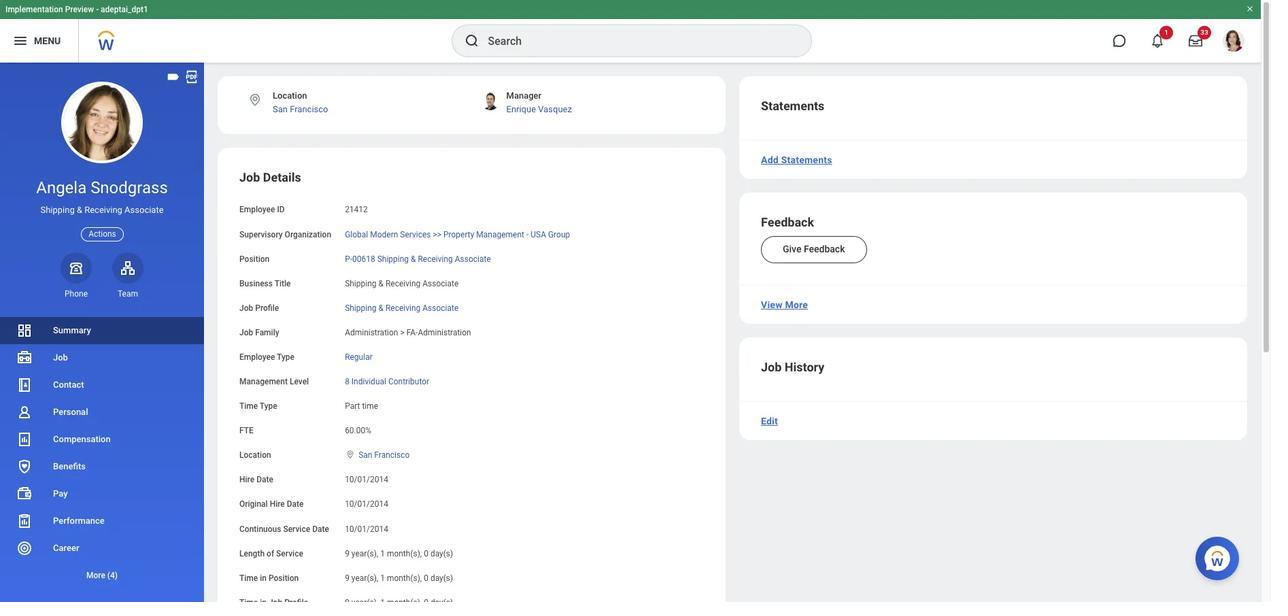 Task type: describe. For each thing, give the bounding box(es) containing it.
time for time type
[[240, 402, 258, 411]]

snodgrass
[[91, 178, 168, 197]]

more (4) button
[[0, 568, 204, 584]]

administration > fa-administration
[[345, 328, 471, 337]]

1 for time in position
[[381, 573, 385, 583]]

employee id
[[240, 205, 285, 215]]

id
[[277, 205, 285, 215]]

organization
[[285, 230, 331, 239]]

33 button
[[1181, 26, 1212, 56]]

personal link
[[0, 399, 204, 426]]

compensation link
[[0, 426, 204, 453]]

length
[[240, 549, 265, 558]]

8 individual contributor link
[[345, 374, 429, 387]]

employee type
[[240, 352, 295, 362]]

receiving down >>
[[418, 254, 453, 264]]

- inside menu banner
[[96, 5, 99, 14]]

view more button
[[756, 291, 814, 318]]

phone button
[[61, 252, 92, 299]]

date for service
[[312, 524, 329, 534]]

regular link
[[345, 350, 373, 362]]

details
[[263, 170, 301, 185]]

& up business title 'element'
[[411, 254, 416, 264]]

day(s) for length of service
[[431, 549, 453, 558]]

manager
[[507, 91, 542, 101]]

9 year(s), 1 month(s), 0 day(s) for service
[[345, 549, 453, 558]]

summary link
[[0, 317, 204, 344]]

title
[[275, 279, 291, 288]]

feedback inside button
[[804, 244, 846, 255]]

francisco inside location san francisco
[[290, 104, 328, 115]]

receiving up job family 'element'
[[386, 303, 421, 313]]

add statements button
[[756, 146, 838, 174]]

job family
[[240, 328, 279, 337]]

original
[[240, 500, 268, 509]]

francisco inside job details group
[[375, 451, 410, 460]]

shipping & receiving associate for the shipping & receiving associate link at the left of the page
[[345, 303, 459, 313]]

10/01/2014 for continuous service date
[[345, 524, 389, 534]]

& up job family 'element'
[[379, 303, 384, 313]]

p-00618 shipping & receiving associate
[[345, 254, 491, 264]]

associate inside business title 'element'
[[423, 279, 459, 288]]

team
[[118, 289, 138, 299]]

phone
[[65, 289, 88, 299]]

angela
[[36, 178, 87, 197]]

notifications large image
[[1151, 34, 1165, 48]]

fa-
[[407, 328, 418, 337]]

21412
[[345, 205, 368, 215]]

career image
[[16, 540, 33, 557]]

edit button
[[756, 408, 784, 435]]

8
[[345, 377, 350, 387]]

1 inside button
[[1165, 29, 1169, 36]]

benefits
[[53, 461, 86, 472]]

0 horizontal spatial management
[[240, 377, 288, 387]]

shipping up regular link
[[345, 303, 377, 313]]

shipping & receiving associate for business title 'element'
[[345, 279, 459, 288]]

>>
[[433, 230, 442, 239]]

original hire date
[[240, 500, 304, 509]]

adeptai_dpt1
[[101, 5, 148, 14]]

shipping inside business title 'element'
[[345, 279, 377, 288]]

job image
[[16, 350, 33, 366]]

location san francisco
[[273, 91, 328, 115]]

career link
[[0, 535, 204, 562]]

implementation preview -   adeptai_dpt1
[[5, 5, 148, 14]]

statements inside button
[[782, 154, 833, 165]]

fte element
[[345, 418, 372, 436]]

job profile
[[240, 303, 279, 313]]

implementation
[[5, 5, 63, 14]]

contributor
[[388, 377, 429, 387]]

san inside job details group
[[359, 451, 373, 460]]

original hire date element
[[345, 492, 389, 510]]

1 horizontal spatial more
[[786, 299, 808, 310]]

benefits link
[[0, 453, 204, 480]]

add
[[761, 154, 779, 165]]

& inside navigation pane region
[[77, 205, 82, 215]]

9 for time in position
[[345, 573, 350, 583]]

modern
[[370, 230, 398, 239]]

summary
[[53, 325, 91, 335]]

1 horizontal spatial hire
[[270, 500, 285, 509]]

job family element
[[345, 320, 471, 338]]

& inside business title 'element'
[[379, 279, 384, 288]]

continuous service date
[[240, 524, 329, 534]]

supervisory organization
[[240, 230, 331, 239]]

1 administration from the left
[[345, 328, 398, 337]]

job for job profile
[[240, 303, 253, 313]]

navigation pane region
[[0, 63, 204, 602]]

9 for length of service
[[345, 549, 350, 558]]

type for time type
[[260, 402, 277, 411]]

p-
[[345, 254, 353, 264]]

type for employee type
[[277, 352, 295, 362]]

compensation
[[53, 434, 111, 444]]

angela snodgrass
[[36, 178, 168, 197]]

year(s), for service
[[352, 549, 378, 558]]

enrique vasquez link
[[507, 104, 572, 115]]

vasquez
[[538, 104, 572, 115]]

edit
[[761, 416, 779, 427]]

time
[[362, 402, 378, 411]]

part time
[[345, 402, 378, 411]]

job for job family
[[240, 328, 253, 337]]

give feedback button
[[761, 236, 867, 263]]

phone angela snodgrass element
[[61, 288, 92, 299]]

justify image
[[12, 33, 29, 49]]

employee id element
[[345, 197, 368, 215]]

shipping inside navigation pane region
[[40, 205, 75, 215]]

global modern services >> property management - usa group link
[[345, 227, 570, 239]]

year(s), for position
[[352, 573, 378, 583]]

compensation image
[[16, 431, 33, 448]]

supervisory
[[240, 230, 283, 239]]

contact link
[[0, 372, 204, 399]]

individual
[[352, 377, 386, 387]]

san francisco
[[359, 451, 410, 460]]

1 vertical spatial position
[[269, 573, 299, 583]]

phone image
[[67, 260, 86, 276]]

fte
[[240, 426, 254, 436]]

0 for length of service
[[424, 549, 429, 558]]

menu
[[34, 35, 61, 46]]

management inside global modern services >> property management - usa group link
[[477, 230, 525, 239]]

close environment banner image
[[1247, 5, 1255, 13]]

enrique
[[507, 104, 536, 115]]

actions button
[[81, 227, 124, 241]]

of
[[267, 549, 274, 558]]

job details group
[[240, 170, 704, 602]]



Task type: vqa. For each thing, say whether or not it's contained in the screenshot.
bottom location icon
yes



Task type: locate. For each thing, give the bounding box(es) containing it.
type down management level
[[260, 402, 277, 411]]

employee for employee id
[[240, 205, 275, 215]]

location image down 60.00% at the bottom of page
[[345, 450, 356, 460]]

month(s),
[[387, 549, 422, 558], [387, 573, 422, 583]]

1 9 from the top
[[345, 549, 350, 558]]

team link
[[112, 252, 144, 299]]

job details button
[[240, 170, 301, 185]]

2 0 from the top
[[424, 573, 429, 583]]

- right "preview"
[[96, 5, 99, 14]]

performance image
[[16, 513, 33, 529]]

0 vertical spatial position
[[240, 254, 270, 264]]

more left (4)
[[86, 571, 105, 580]]

usa
[[531, 230, 546, 239]]

job for job details
[[240, 170, 260, 185]]

1 horizontal spatial -
[[527, 230, 529, 239]]

0 vertical spatial shipping & receiving associate
[[40, 205, 164, 215]]

1 time from the top
[[240, 402, 258, 411]]

day(s) up 'time in position' 'element'
[[431, 549, 453, 558]]

position right in
[[269, 573, 299, 583]]

1 vertical spatial more
[[86, 571, 105, 580]]

francisco
[[290, 104, 328, 115], [375, 451, 410, 460]]

time left in
[[240, 573, 258, 583]]

0 horizontal spatial -
[[96, 5, 99, 14]]

2 vertical spatial shipping & receiving associate
[[345, 303, 459, 313]]

date up "original hire date"
[[257, 475, 273, 485]]

0 vertical spatial 1
[[1165, 29, 1169, 36]]

time up fte
[[240, 402, 258, 411]]

statements up add statements
[[761, 99, 825, 113]]

2 employee from the top
[[240, 352, 275, 362]]

1 vertical spatial feedback
[[804, 244, 846, 255]]

family
[[255, 328, 279, 337]]

management left usa
[[477, 230, 525, 239]]

2 administration from the left
[[418, 328, 471, 337]]

team angela snodgrass element
[[112, 288, 144, 299]]

receiving down angela snodgrass
[[85, 205, 122, 215]]

search image
[[464, 33, 480, 49]]

0 vertical spatial more
[[786, 299, 808, 310]]

time for time in position
[[240, 573, 258, 583]]

1 right notifications large image
[[1165, 29, 1169, 36]]

associate down snodgrass
[[125, 205, 164, 215]]

inbox large image
[[1190, 34, 1203, 48]]

day(s) inside 'time in position' 'element'
[[431, 573, 453, 583]]

type up management level
[[277, 352, 295, 362]]

management level
[[240, 377, 309, 387]]

hire
[[240, 475, 255, 485], [270, 500, 285, 509]]

0 horizontal spatial francisco
[[290, 104, 328, 115]]

month(s), inside length of service element
[[387, 549, 422, 558]]

1 0 from the top
[[424, 549, 429, 558]]

global
[[345, 230, 368, 239]]

management
[[477, 230, 525, 239], [240, 377, 288, 387]]

year(s),
[[352, 549, 378, 558], [352, 573, 378, 583]]

shipping & receiving associate
[[40, 205, 164, 215], [345, 279, 459, 288], [345, 303, 459, 313]]

shipping up business title 'element'
[[377, 254, 409, 264]]

location
[[273, 91, 307, 101], [240, 451, 271, 460]]

date up the continuous service date
[[287, 500, 304, 509]]

2 day(s) from the top
[[431, 573, 453, 583]]

service right of
[[276, 549, 303, 558]]

0 up 'time in position' 'element'
[[424, 549, 429, 558]]

1 inside 'time in position' 'element'
[[381, 573, 385, 583]]

time in position
[[240, 573, 299, 583]]

0 horizontal spatial administration
[[345, 328, 398, 337]]

pay image
[[16, 486, 33, 502]]

2 time from the top
[[240, 573, 258, 583]]

job link
[[0, 344, 204, 372]]

month(s), inside 'time in position' 'element'
[[387, 573, 422, 583]]

0 for time in position
[[424, 573, 429, 583]]

position
[[240, 254, 270, 264], [269, 573, 299, 583]]

view team image
[[120, 260, 136, 276]]

1 vertical spatial time
[[240, 573, 258, 583]]

year(s), inside length of service element
[[352, 549, 378, 558]]

1 employee from the top
[[240, 205, 275, 215]]

month(s), up 'time in position' 'element'
[[387, 549, 422, 558]]

1 horizontal spatial date
[[287, 500, 304, 509]]

9
[[345, 549, 350, 558], [345, 573, 350, 583]]

time
[[240, 402, 258, 411], [240, 573, 258, 583]]

view
[[761, 299, 783, 310]]

0
[[424, 549, 429, 558], [424, 573, 429, 583]]

feedback right give
[[804, 244, 846, 255]]

month(s), for time in position
[[387, 573, 422, 583]]

hire date element
[[345, 467, 389, 485]]

shipping & receiving associate link
[[345, 301, 459, 313]]

1 vertical spatial day(s)
[[431, 573, 453, 583]]

hire right original
[[270, 500, 285, 509]]

1 vertical spatial francisco
[[375, 451, 410, 460]]

0 vertical spatial san francisco link
[[273, 104, 328, 115]]

performance
[[53, 516, 105, 526]]

0 vertical spatial 9
[[345, 549, 350, 558]]

2 horizontal spatial date
[[312, 524, 329, 534]]

property
[[444, 230, 475, 239]]

00618
[[352, 254, 375, 264]]

view more
[[761, 299, 808, 310]]

date left continuous service date element
[[312, 524, 329, 534]]

10/01/2014 up continuous service date element
[[345, 500, 389, 509]]

hire up original
[[240, 475, 255, 485]]

2 9 from the top
[[345, 573, 350, 583]]

1 vertical spatial 0
[[424, 573, 429, 583]]

pay link
[[0, 480, 204, 508]]

job for job
[[53, 352, 68, 363]]

location inside job details group
[[240, 451, 271, 460]]

shipping down angela
[[40, 205, 75, 215]]

0 horizontal spatial san francisco link
[[273, 104, 328, 115]]

actions
[[89, 229, 116, 239]]

length of service
[[240, 549, 303, 558]]

9 year(s), 1 month(s), 0 day(s) for position
[[345, 573, 453, 583]]

more
[[786, 299, 808, 310], [86, 571, 105, 580]]

employee down job family
[[240, 352, 275, 362]]

day(s) inside length of service element
[[431, 549, 453, 558]]

contact
[[53, 380, 84, 390]]

administration up regular link
[[345, 328, 398, 337]]

services
[[400, 230, 431, 239]]

shipping & receiving associate up the shipping & receiving associate link at the left of the page
[[345, 279, 459, 288]]

2 month(s), from the top
[[387, 573, 422, 583]]

location inside location san francisco
[[273, 91, 307, 101]]

10/01/2014 for original hire date
[[345, 500, 389, 509]]

contact image
[[16, 377, 33, 393]]

0 vertical spatial location image
[[248, 93, 263, 108]]

more (4) button
[[0, 562, 204, 589]]

2 vertical spatial 1
[[381, 573, 385, 583]]

1 horizontal spatial location
[[273, 91, 307, 101]]

shipping & receiving associate down angela snodgrass
[[40, 205, 164, 215]]

1 vertical spatial service
[[276, 549, 303, 558]]

location for location
[[240, 451, 271, 460]]

san francisco link
[[273, 104, 328, 115], [359, 448, 410, 460]]

shipping & receiving associate up job family 'element'
[[345, 303, 459, 313]]

10/01/2014 down original hire date element
[[345, 524, 389, 534]]

associate down p-00618 shipping & receiving associate
[[423, 279, 459, 288]]

1 vertical spatial shipping & receiving associate
[[345, 279, 459, 288]]

0 horizontal spatial location image
[[248, 93, 263, 108]]

0 vertical spatial employee
[[240, 205, 275, 215]]

0 vertical spatial 0
[[424, 549, 429, 558]]

associate inside navigation pane region
[[125, 205, 164, 215]]

1 vertical spatial employee
[[240, 352, 275, 362]]

9 up time in job profile element
[[345, 573, 350, 583]]

feedback
[[761, 215, 815, 229], [804, 244, 846, 255]]

60.00%
[[345, 426, 372, 436]]

1 vertical spatial location image
[[345, 450, 356, 460]]

month(s), up time in job profile element
[[387, 573, 422, 583]]

1 vertical spatial 9
[[345, 573, 350, 583]]

give
[[783, 244, 802, 255]]

service
[[283, 524, 310, 534], [276, 549, 303, 558]]

job left details
[[240, 170, 260, 185]]

0 vertical spatial statements
[[761, 99, 825, 113]]

0 vertical spatial -
[[96, 5, 99, 14]]

1 10/01/2014 from the top
[[345, 475, 389, 485]]

location for location san francisco
[[273, 91, 307, 101]]

more right "view"
[[786, 299, 808, 310]]

time in position element
[[345, 565, 453, 584]]

level
[[290, 377, 309, 387]]

0 inside 'time in position' 'element'
[[424, 573, 429, 583]]

- left usa
[[527, 230, 529, 239]]

length of service element
[[345, 541, 453, 559]]

date
[[257, 475, 273, 485], [287, 500, 304, 509], [312, 524, 329, 534]]

regular
[[345, 352, 373, 362]]

year(s), inside 'time in position' 'element'
[[352, 573, 378, 583]]

1 vertical spatial -
[[527, 230, 529, 239]]

1 vertical spatial date
[[287, 500, 304, 509]]

9 inside 'time in position' 'element'
[[345, 573, 350, 583]]

9 inside length of service element
[[345, 549, 350, 558]]

part
[[345, 402, 360, 411]]

1 vertical spatial hire
[[270, 500, 285, 509]]

2 9 year(s), 1 month(s), 0 day(s) from the top
[[345, 573, 453, 583]]

san
[[273, 104, 288, 115], [359, 451, 373, 460]]

Search Workday  search field
[[488, 26, 784, 56]]

continuous
[[240, 524, 281, 534]]

10/01/2014 up original hire date element
[[345, 475, 389, 485]]

shipping down 00618
[[345, 279, 377, 288]]

job left the history
[[761, 360, 782, 374]]

benefits image
[[16, 459, 33, 475]]

9 down continuous service date element
[[345, 549, 350, 558]]

3 10/01/2014 from the top
[[345, 524, 389, 534]]

2 vertical spatial 10/01/2014
[[345, 524, 389, 534]]

1 vertical spatial year(s),
[[352, 573, 378, 583]]

view printable version (pdf) image
[[184, 69, 199, 84]]

location image
[[248, 93, 263, 108], [345, 450, 356, 460]]

year(s), down continuous service date element
[[352, 549, 378, 558]]

0 horizontal spatial san
[[273, 104, 288, 115]]

1 vertical spatial san francisco link
[[359, 448, 410, 460]]

10/01/2014 for hire date
[[345, 475, 389, 485]]

date for hire
[[287, 500, 304, 509]]

0 horizontal spatial more
[[86, 571, 105, 580]]

job left family
[[240, 328, 253, 337]]

associate up job family 'element'
[[423, 303, 459, 313]]

list
[[0, 317, 204, 589]]

& up the shipping & receiving associate link at the left of the page
[[379, 279, 384, 288]]

0 vertical spatial san
[[273, 104, 288, 115]]

1 vertical spatial location
[[240, 451, 271, 460]]

day(s) up time in job profile element
[[431, 573, 453, 583]]

more inside dropdown button
[[86, 571, 105, 580]]

shipping
[[40, 205, 75, 215], [377, 254, 409, 264], [345, 279, 377, 288], [345, 303, 377, 313]]

receiving inside business title 'element'
[[386, 279, 421, 288]]

statements right "add"
[[782, 154, 833, 165]]

preview
[[65, 5, 94, 14]]

0 vertical spatial day(s)
[[431, 549, 453, 558]]

0 up time in job profile element
[[424, 573, 429, 583]]

administration right >
[[418, 328, 471, 337]]

1 vertical spatial management
[[240, 377, 288, 387]]

2 vertical spatial date
[[312, 524, 329, 534]]

service down "original hire date"
[[283, 524, 310, 534]]

type
[[277, 352, 295, 362], [260, 402, 277, 411]]

1 day(s) from the top
[[431, 549, 453, 558]]

statements
[[761, 99, 825, 113], [782, 154, 833, 165]]

location image left location san francisco
[[248, 93, 263, 108]]

list containing summary
[[0, 317, 204, 589]]

0 vertical spatial 9 year(s), 1 month(s), 0 day(s)
[[345, 549, 453, 558]]

in
[[260, 573, 267, 583]]

p-00618 shipping & receiving associate link
[[345, 252, 491, 264]]

san inside location san francisco
[[273, 104, 288, 115]]

personal image
[[16, 404, 33, 421]]

profile logan mcneil image
[[1224, 30, 1245, 54]]

job details
[[240, 170, 301, 185]]

manager enrique vasquez
[[507, 91, 572, 115]]

1 horizontal spatial location image
[[345, 450, 356, 460]]

business
[[240, 279, 273, 288]]

time in job profile element
[[345, 590, 453, 602]]

1 horizontal spatial san francisco link
[[359, 448, 410, 460]]

1 horizontal spatial francisco
[[375, 451, 410, 460]]

1 inside length of service element
[[381, 549, 385, 558]]

0 vertical spatial location
[[273, 91, 307, 101]]

associate down "property"
[[455, 254, 491, 264]]

history
[[785, 360, 825, 374]]

0 vertical spatial service
[[283, 524, 310, 534]]

0 vertical spatial date
[[257, 475, 273, 485]]

8 individual contributor
[[345, 377, 429, 387]]

1 vertical spatial type
[[260, 402, 277, 411]]

tag image
[[166, 69, 181, 84]]

0 vertical spatial francisco
[[290, 104, 328, 115]]

feedback up give
[[761, 215, 815, 229]]

menu button
[[0, 19, 78, 63]]

9 year(s), 1 month(s), 0 day(s) up time in job profile element
[[345, 573, 453, 583]]

1 vertical spatial san
[[359, 451, 373, 460]]

0 vertical spatial management
[[477, 230, 525, 239]]

1 vertical spatial 1
[[381, 549, 385, 558]]

job history
[[761, 360, 825, 374]]

2 10/01/2014 from the top
[[345, 500, 389, 509]]

year(s), up time in job profile element
[[352, 573, 378, 583]]

part time element
[[345, 399, 378, 411]]

employee for employee type
[[240, 352, 275, 362]]

1 month(s), from the top
[[387, 549, 422, 558]]

1 button
[[1143, 26, 1174, 56]]

management down employee type
[[240, 377, 288, 387]]

more (4)
[[86, 571, 118, 580]]

0 vertical spatial feedback
[[761, 215, 815, 229]]

0 inside length of service element
[[424, 549, 429, 558]]

profile
[[255, 303, 279, 313]]

job for job history
[[761, 360, 782, 374]]

2 year(s), from the top
[[352, 573, 378, 583]]

& down angela
[[77, 205, 82, 215]]

business title
[[240, 279, 291, 288]]

job left the profile
[[240, 303, 253, 313]]

(4)
[[107, 571, 118, 580]]

0 vertical spatial month(s),
[[387, 549, 422, 558]]

job inside list
[[53, 352, 68, 363]]

position up "business"
[[240, 254, 270, 264]]

shipping & receiving associate inside navigation pane region
[[40, 205, 164, 215]]

1 for length of service
[[381, 549, 385, 558]]

summary image
[[16, 323, 33, 339]]

1 vertical spatial 10/01/2014
[[345, 500, 389, 509]]

employee left id
[[240, 205, 275, 215]]

1 up time in job profile element
[[381, 573, 385, 583]]

0 vertical spatial 10/01/2014
[[345, 475, 389, 485]]

business title element
[[345, 271, 459, 289]]

career
[[53, 543, 79, 553]]

10/01/2014
[[345, 475, 389, 485], [345, 500, 389, 509], [345, 524, 389, 534]]

hire date
[[240, 475, 273, 485]]

global modern services >> property management - usa group
[[345, 230, 570, 239]]

0 vertical spatial year(s),
[[352, 549, 378, 558]]

location image inside job details group
[[345, 450, 356, 460]]

receiving up the shipping & receiving associate link at the left of the page
[[386, 279, 421, 288]]

1 horizontal spatial management
[[477, 230, 525, 239]]

0 vertical spatial hire
[[240, 475, 255, 485]]

0 horizontal spatial date
[[257, 475, 273, 485]]

0 vertical spatial time
[[240, 402, 258, 411]]

1 vertical spatial 9 year(s), 1 month(s), 0 day(s)
[[345, 573, 453, 583]]

menu banner
[[0, 0, 1262, 63]]

33
[[1201, 29, 1209, 36]]

0 vertical spatial type
[[277, 352, 295, 362]]

1 vertical spatial statements
[[782, 154, 833, 165]]

job up contact
[[53, 352, 68, 363]]

- inside job details group
[[527, 230, 529, 239]]

performance link
[[0, 508, 204, 535]]

1 up 'time in position' 'element'
[[381, 549, 385, 558]]

continuous service date element
[[345, 516, 389, 535]]

9 year(s), 1 month(s), 0 day(s) up 'time in position' 'element'
[[345, 549, 453, 558]]

1 horizontal spatial administration
[[418, 328, 471, 337]]

receiving inside navigation pane region
[[85, 205, 122, 215]]

0 horizontal spatial hire
[[240, 475, 255, 485]]

1 year(s), from the top
[[352, 549, 378, 558]]

month(s), for length of service
[[387, 549, 422, 558]]

1 9 year(s), 1 month(s), 0 day(s) from the top
[[345, 549, 453, 558]]

0 horizontal spatial location
[[240, 451, 271, 460]]

1 horizontal spatial san
[[359, 451, 373, 460]]

give feedback
[[783, 244, 846, 255]]

1 vertical spatial month(s),
[[387, 573, 422, 583]]

day(s) for time in position
[[431, 573, 453, 583]]



